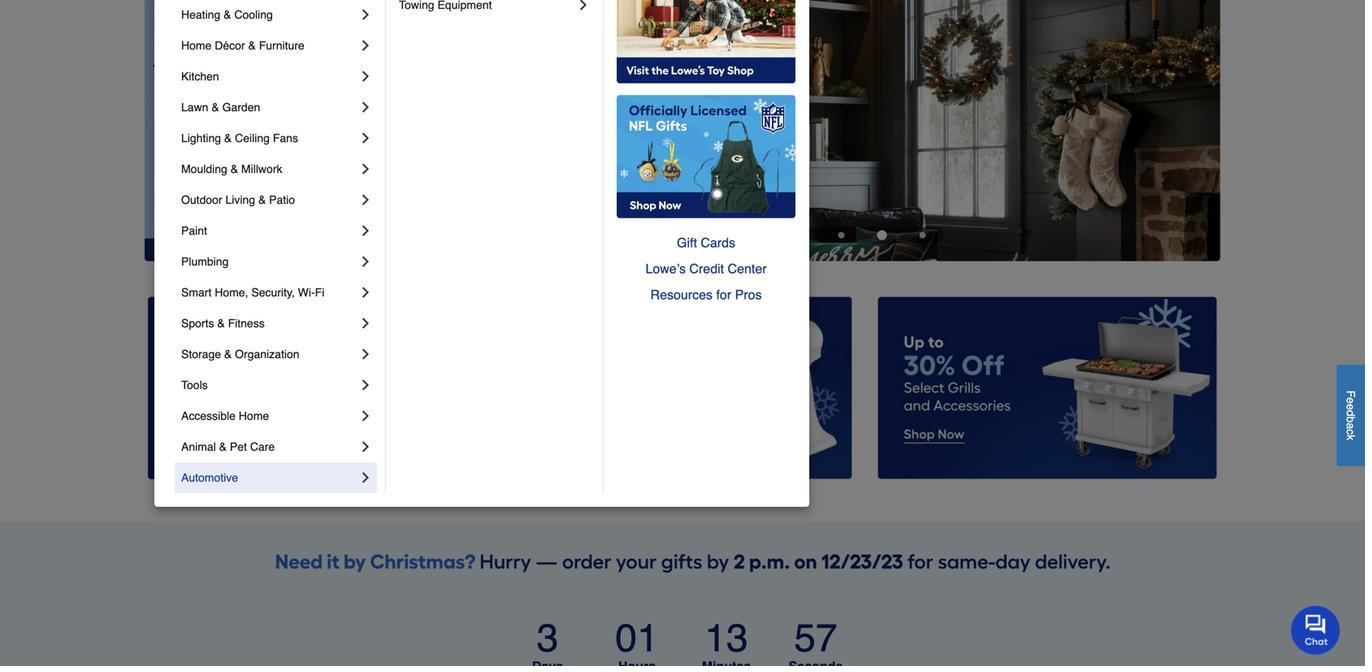 Task type: vqa. For each thing, say whether or not it's contained in the screenshot.
6th chevron right icon from the bottom
yes



Task type: describe. For each thing, give the bounding box(es) containing it.
pet
[[230, 440, 247, 453]]

plumbing
[[181, 255, 229, 268]]

heating & cooling
[[181, 8, 273, 21]]

paint
[[181, 224, 207, 237]]

chevron right image for home décor & furniture
[[358, 37, 374, 54]]

fi
[[315, 286, 325, 299]]

0 horizontal spatial home
[[181, 39, 212, 52]]

up to 30 percent off select grills and accessories. image
[[878, 297, 1217, 479]]

heating
[[181, 8, 220, 21]]

fitness
[[228, 317, 265, 330]]

paint link
[[181, 215, 358, 246]]

automotive link
[[181, 462, 358, 493]]

lowe's credit center
[[646, 261, 767, 276]]

heating & cooling link
[[181, 0, 358, 30]]

for
[[716, 287, 731, 302]]

lowe's
[[646, 261, 686, 276]]

hurry — order your gifts by 2 p m on 12/23/23 for same-day delivery. image
[[145, 535, 1221, 575]]

accessible home link
[[181, 401, 358, 432]]

cooling
[[234, 8, 273, 21]]

visit the lowe's toy shop. image
[[617, 0, 796, 84]]

lawn
[[181, 101, 208, 114]]

pros
[[735, 287, 762, 302]]

chevron right image for storage & organization
[[358, 346, 374, 362]]

chevron right image for accessible home
[[358, 408, 374, 424]]

smart
[[181, 286, 212, 299]]

chevron right image for sports & fitness
[[358, 315, 374, 332]]

moulding
[[181, 163, 227, 176]]

sports & fitness link
[[181, 308, 358, 339]]

storage
[[181, 348, 221, 361]]

75 percent off all artificial christmas trees, holiday lights and more. image
[[433, 0, 1221, 261]]

2 e from the top
[[1344, 404, 1358, 410]]

organization
[[235, 348, 299, 361]]

kitchen link
[[181, 61, 358, 92]]

animal & pet care link
[[181, 432, 358, 462]]

center
[[728, 261, 767, 276]]

home,
[[215, 286, 248, 299]]

3
[[537, 616, 559, 661]]

sports
[[181, 317, 214, 330]]

resources for pros link
[[617, 282, 796, 308]]

chevron right image for animal & pet care
[[358, 439, 374, 455]]

f e e d b a c k button
[[1337, 365, 1365, 466]]

tools
[[181, 379, 208, 392]]

accessible
[[181, 410, 236, 423]]

a
[[1344, 423, 1358, 429]]

gift cards
[[677, 235, 735, 250]]

moulding & millwork link
[[181, 154, 358, 184]]

13
[[705, 616, 748, 661]]

& for millwork
[[231, 163, 238, 176]]

c
[[1344, 429, 1358, 435]]

automotive
[[181, 471, 238, 484]]

& for pet
[[219, 440, 227, 453]]

chevron right image for heating & cooling
[[358, 7, 374, 23]]

& for ceiling
[[224, 132, 232, 145]]

up to 35 percent off select small appliances. image
[[513, 297, 852, 479]]

scroll to item #3 image
[[822, 232, 861, 238]]

credit
[[689, 261, 724, 276]]

care
[[250, 440, 275, 453]]

chevron right image for lighting & ceiling fans
[[358, 130, 374, 146]]



Task type: locate. For each thing, give the bounding box(es) containing it.
& for cooling
[[224, 8, 231, 21]]

home
[[181, 39, 212, 52], [239, 410, 269, 423]]

chevron right image for paint
[[358, 223, 374, 239]]

e
[[1344, 398, 1358, 404], [1344, 404, 1358, 410]]

scroll to item #5 image
[[903, 232, 942, 238]]

outdoor
[[181, 193, 222, 206]]

sports & fitness
[[181, 317, 265, 330]]

f e e d b a c k
[[1344, 391, 1358, 441]]

& left millwork
[[231, 163, 238, 176]]

chat invite button image
[[1291, 605, 1341, 655]]

chevron right image for smart home, security, wi-fi
[[358, 284, 374, 301]]

patio
[[269, 193, 295, 206]]

& left patio
[[258, 193, 266, 206]]

kitchen
[[181, 70, 219, 83]]

6 chevron right image from the top
[[358, 470, 374, 486]]

scroll to item #2 image
[[783, 232, 822, 238]]

01
[[615, 616, 659, 661]]

chevron right image for tools
[[358, 377, 374, 393]]

furniture
[[259, 39, 305, 52]]

get up to 2 free select tools or batteries when you buy 1 with select purchases. image
[[148, 297, 487, 479]]

home up kitchen
[[181, 39, 212, 52]]

lawn & garden
[[181, 101, 260, 114]]

1 vertical spatial home
[[239, 410, 269, 423]]

chevron right image for plumbing
[[358, 254, 374, 270]]

plumbing link
[[181, 246, 358, 277]]

tools link
[[181, 370, 358, 401]]

lawn & garden link
[[181, 92, 358, 123]]

outdoor living & patio
[[181, 193, 295, 206]]

& right décor in the left top of the page
[[248, 39, 256, 52]]

officially licensed n f l gifts. shop now. image
[[617, 95, 796, 219]]

3 chevron right image from the top
[[358, 315, 374, 332]]

4 chevron right image from the top
[[358, 377, 374, 393]]

& right lawn
[[212, 101, 219, 114]]

animal & pet care
[[181, 440, 275, 453]]

& inside "link"
[[217, 317, 225, 330]]

animal
[[181, 440, 216, 453]]

smart home, security, wi-fi
[[181, 286, 325, 299]]

f
[[1344, 391, 1358, 398]]

scroll to item #4 element
[[861, 230, 903, 240]]

57
[[794, 616, 838, 661]]

1 e from the top
[[1344, 398, 1358, 404]]

& left ceiling
[[224, 132, 232, 145]]

chevron right image for lawn & garden
[[358, 99, 374, 115]]

timer containing 3
[[501, 616, 865, 666]]

5 chevron right image from the top
[[358, 439, 374, 455]]

lowe's credit center link
[[617, 256, 796, 282]]

chevron right image for kitchen
[[358, 68, 374, 85]]

living
[[225, 193, 255, 206]]

0 vertical spatial home
[[181, 39, 212, 52]]

home décor & furniture
[[181, 39, 305, 52]]

& right sports
[[217, 317, 225, 330]]

accessible home
[[181, 410, 269, 423]]

lighting & ceiling fans
[[181, 132, 298, 145]]

shop these last-minute gifts. $99 or less. quantities are limited and won't last. image
[[145, 0, 407, 261]]

wi-
[[298, 286, 315, 299]]

lighting & ceiling fans link
[[181, 123, 358, 154]]

& right storage
[[224, 348, 232, 361]]

décor
[[215, 39, 245, 52]]

& left the cooling
[[224, 8, 231, 21]]

outdoor living & patio link
[[181, 184, 358, 215]]

cards
[[701, 235, 735, 250]]

millwork
[[241, 163, 282, 176]]

smart home, security, wi-fi link
[[181, 277, 358, 308]]

& for fitness
[[217, 317, 225, 330]]

k
[[1344, 435, 1358, 441]]

home décor & furniture link
[[181, 30, 358, 61]]

chevron right image for automotive
[[358, 470, 374, 486]]

1 horizontal spatial home
[[239, 410, 269, 423]]

gift
[[677, 235, 697, 250]]

& left pet
[[219, 440, 227, 453]]

storage & organization
[[181, 348, 299, 361]]

& for garden
[[212, 101, 219, 114]]

resources for pros
[[651, 287, 762, 302]]

e up d on the bottom right
[[1344, 398, 1358, 404]]

chevron right image for moulding & millwork
[[358, 161, 374, 177]]

moulding & millwork
[[181, 163, 282, 176]]

home up care
[[239, 410, 269, 423]]

fans
[[273, 132, 298, 145]]

security,
[[251, 286, 295, 299]]

d
[[1344, 410, 1358, 417]]

arrow right image
[[1191, 119, 1207, 135]]

resources
[[651, 287, 713, 302]]

ceiling
[[235, 132, 270, 145]]

&
[[224, 8, 231, 21], [248, 39, 256, 52], [212, 101, 219, 114], [224, 132, 232, 145], [231, 163, 238, 176], [258, 193, 266, 206], [217, 317, 225, 330], [224, 348, 232, 361], [219, 440, 227, 453]]

2 chevron right image from the top
[[358, 254, 374, 270]]

gift cards link
[[617, 230, 796, 256]]

1 chevron right image from the top
[[358, 7, 374, 23]]

timer
[[501, 616, 865, 666]]

chevron right image
[[358, 7, 374, 23], [358, 254, 374, 270], [358, 315, 374, 332], [358, 377, 374, 393], [358, 439, 374, 455], [358, 470, 374, 486]]

chevron right image for outdoor living & patio
[[358, 192, 374, 208]]

& for organization
[[224, 348, 232, 361]]

chevron right image
[[575, 0, 592, 13], [358, 37, 374, 54], [358, 68, 374, 85], [358, 99, 374, 115], [358, 130, 374, 146], [358, 161, 374, 177], [358, 192, 374, 208], [358, 223, 374, 239], [358, 284, 374, 301], [358, 346, 374, 362], [358, 408, 374, 424]]

b
[[1344, 417, 1358, 423]]

garden
[[222, 101, 260, 114]]

storage & organization link
[[181, 339, 358, 370]]

lighting
[[181, 132, 221, 145]]

e up b
[[1344, 404, 1358, 410]]



